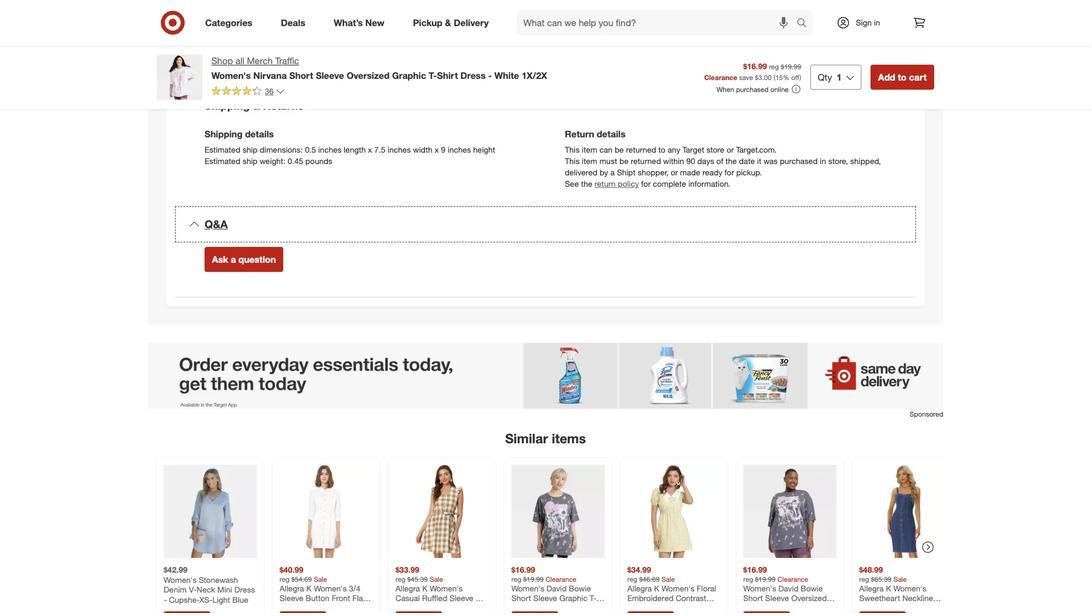 Task type: vqa. For each thing, say whether or not it's contained in the screenshot.


Task type: locate. For each thing, give the bounding box(es) containing it.
0 vertical spatial t-
[[429, 70, 437, 81]]

this
[[565, 145, 580, 155], [565, 156, 580, 166]]

1 horizontal spatial sleeve
[[533, 594, 557, 604]]

0 vertical spatial returned
[[626, 145, 656, 155]]

t- inside $16.99 reg $19.99 clearance women's david bowie short sleeve graphic t- shirt dress - gray
[[590, 594, 597, 604]]

1 vertical spatial purchased
[[780, 156, 818, 166]]

0 vertical spatial purchased
[[736, 85, 769, 94]]

clearance for women's
[[546, 575, 577, 584]]

sale inside the $34.99 reg $46.69 sale
[[662, 575, 675, 584]]

or down within
[[671, 168, 678, 178]]

item up delivered at the right top of the page
[[582, 156, 597, 166]]

1 horizontal spatial short
[[511, 594, 531, 604]]

sleeve right aren't
[[316, 70, 344, 81]]

a right ask
[[231, 254, 236, 265]]

dress inside 'shop all merch traffic women's nirvana short sleeve oversized graphic t-shirt dress - white 1x/2x'
[[460, 70, 486, 81]]

2 horizontal spatial inches
[[448, 145, 471, 155]]

was
[[764, 156, 778, 166]]

in
[[874, 18, 880, 28], [255, 23, 261, 33], [820, 156, 826, 166]]

estimated down shipping & returns at the left top
[[205, 145, 240, 155]]

usa
[[276, 23, 293, 33]]

a right by
[[610, 168, 615, 178]]

women's left david
[[511, 584, 544, 594]]

1 horizontal spatial inches
[[388, 145, 411, 155]]

this up delivered at the right top of the page
[[565, 156, 580, 166]]

- right it.
[[488, 70, 492, 81]]

reg for $16.99
[[743, 575, 753, 584]]

to right "want"
[[425, 60, 432, 70]]

1 horizontal spatial women's
[[211, 70, 251, 81]]

sign in
[[856, 18, 880, 28]]

details up can
[[597, 129, 626, 140]]

shipping down 36 link at the top left of the page
[[205, 99, 250, 112]]

by
[[600, 168, 608, 178]]

$19.99 inside $16.99 reg $19.99 clearance women's david bowie short sleeve graphic t- shirt dress - gray
[[523, 575, 544, 584]]

item left can
[[582, 145, 597, 155]]

2 horizontal spatial -
[[553, 604, 556, 614]]

shop
[[211, 55, 233, 66]]

1 shipping from the top
[[205, 99, 250, 112]]

short
[[289, 70, 313, 81], [511, 594, 531, 604]]

& inside dropdown button
[[253, 99, 260, 112]]

clearance inside $16.99 reg $19.99 clearance save $ 3.00 ( 15 % off )
[[704, 73, 737, 82]]

dress left report
[[460, 70, 486, 81]]

details inside return details this item can be returned to any target store or target.com. this item must be returned within 90 days of the date it was purchased in store, shipped, delivered by a shipt shopper, or made ready for pickup. see the return policy for complete information.
[[597, 129, 626, 140]]

1 horizontal spatial t-
[[590, 594, 597, 604]]

and
[[295, 23, 308, 33]]

women's david bowie short sleeve graphic t-shirt dress - gray image
[[511, 466, 605, 559]]

1 horizontal spatial dress
[[460, 70, 486, 81]]

reg inside "$40.99 reg $54.69 sale"
[[280, 575, 290, 584]]

$48.99 reg $65.39 sale
[[859, 566, 907, 584]]

t-
[[429, 70, 437, 81], [590, 594, 597, 604]]

shipped,
[[850, 156, 881, 166]]

inches right 7.5
[[388, 145, 411, 155]]

to inside button
[[898, 72, 907, 83]]

in right made
[[255, 23, 261, 33]]

reg for $40.99
[[280, 575, 290, 584]]

1
[[837, 72, 842, 83]]

0 vertical spatial this
[[565, 145, 580, 155]]

clearance inside $16.99 reg $19.99 clearance women's david bowie short sleeve graphic t- shirt dress - gray
[[546, 575, 577, 584]]

to left any
[[659, 145, 666, 155]]

inches right 9
[[448, 145, 471, 155]]

4 sale from the left
[[893, 575, 907, 584]]

$19.99
[[781, 62, 801, 71], [523, 575, 544, 584], [755, 575, 776, 584]]

dress inside $16.99 reg $19.99 clearance women's david bowie short sleeve graphic t- shirt dress - gray
[[531, 604, 551, 614]]

1 vertical spatial graphic
[[559, 594, 587, 604]]

1 vertical spatial this
[[565, 156, 580, 166]]

1 horizontal spatial in
[[820, 156, 826, 166]]

2 horizontal spatial $19.99
[[781, 62, 801, 71]]

neck
[[197, 585, 215, 595]]

or right accurate
[[347, 60, 354, 70]]

1 x from the left
[[368, 145, 372, 155]]

shipping & returns button
[[175, 88, 916, 124]]

traffic
[[275, 55, 299, 66]]

details left above
[[242, 60, 266, 70]]

for
[[725, 168, 734, 178], [641, 179, 651, 189]]

:
[[228, 23, 230, 33]]

2 vertical spatial item
[[582, 156, 597, 166]]

2 horizontal spatial dress
[[531, 604, 551, 614]]

1 horizontal spatial clearance
[[704, 73, 737, 82]]

gray
[[559, 604, 575, 614]]

info.
[[578, 60, 592, 70]]

blue
[[232, 595, 248, 605]]

for down shopper,
[[641, 179, 651, 189]]

information.
[[688, 179, 730, 189]]

bowie
[[569, 584, 591, 594]]

& down 36 link at the top left of the page
[[253, 99, 260, 112]]

reg inside $16.99 reg $19.99 clearance
[[743, 575, 753, 584]]

ask a question button
[[205, 247, 283, 272]]

0 vertical spatial for
[[725, 168, 734, 178]]

0 vertical spatial dress
[[460, 70, 486, 81]]

what's new link
[[324, 10, 399, 35]]

in left store,
[[820, 156, 826, 166]]

ready
[[703, 168, 722, 178]]

returned
[[626, 145, 656, 155], [631, 156, 661, 166]]

must
[[600, 156, 617, 166]]

women's inside $16.99 reg $19.99 clearance women's david bowie short sleeve graphic t- shirt dress - gray
[[511, 584, 544, 594]]

1 horizontal spatial x
[[435, 145, 439, 155]]

shipping inside dropdown button
[[205, 99, 250, 112]]

0 vertical spatial item
[[225, 60, 240, 70]]

purchased inside return details this item can be returned to any target store or target.com. this item must be returned within 90 days of the date it was purchased in store, shipped, delivered by a shipt shopper, or made ready for pickup. see the return policy for complete information.
[[780, 156, 818, 166]]

women's david bowie short sleeve oversized graphic t-shirt dress - gray 1x/2x image
[[743, 466, 837, 559]]

0 horizontal spatial shirt
[[437, 70, 458, 81]]

if
[[205, 60, 209, 70]]

1 horizontal spatial $19.99
[[755, 575, 776, 584]]

reg inside "$48.99 reg $65.39 sale"
[[859, 575, 869, 584]]

0 vertical spatial shipping
[[205, 99, 250, 112]]

2 horizontal spatial clearance
[[778, 575, 808, 584]]

date
[[739, 156, 755, 166]]

what's new
[[334, 17, 385, 28]]

- inside 'shop all merch traffic women's nirvana short sleeve oversized graphic t-shirt dress - white 1x/2x'
[[488, 70, 492, 81]]

t- for sleeve
[[590, 594, 597, 604]]

details up dimensions:
[[245, 129, 274, 140]]

above
[[268, 60, 290, 70]]

$34.99 reg $46.69 sale
[[627, 566, 675, 584]]

x left 9
[[435, 145, 439, 155]]

t- inside 'shop all merch traffic women's nirvana short sleeve oversized graphic t-shirt dress - white 1x/2x'
[[429, 70, 437, 81]]

sale inside "$40.99 reg $54.69 sale"
[[314, 575, 327, 584]]

details inside shipping details estimated ship dimensions: 0.5 inches length x 7.5 inches width x 9 inches height estimated ship weight: 0.45 pounds
[[245, 129, 274, 140]]

3 sale from the left
[[662, 575, 675, 584]]

sale inside "$48.99 reg $65.39 sale"
[[893, 575, 907, 584]]

0 horizontal spatial -
[[164, 595, 167, 605]]

1 vertical spatial dress
[[234, 585, 255, 595]]

dress right mini
[[234, 585, 255, 595]]

0 vertical spatial &
[[445, 17, 451, 28]]

shipping inside shipping details estimated ship dimensions: 0.5 inches length x 7.5 inches width x 9 inches height estimated ship weight: 0.45 pounds
[[205, 129, 243, 140]]

0 horizontal spatial in
[[255, 23, 261, 33]]

sale for $33.99
[[430, 575, 443, 584]]

1 vertical spatial t-
[[590, 594, 597, 604]]

graphic inside 'shop all merch traffic women's nirvana short sleeve oversized graphic t-shirt dress - white 1x/2x'
[[392, 70, 426, 81]]

0 horizontal spatial inches
[[318, 145, 341, 155]]

& for pickup
[[445, 17, 451, 28]]

1 estimated from the top
[[205, 145, 240, 155]]

shirt left gray
[[511, 604, 528, 614]]

$40.99
[[280, 566, 303, 575]]

reg inside the $34.99 reg $46.69 sale
[[627, 575, 637, 584]]

0 vertical spatial short
[[289, 70, 313, 81]]

or right store
[[727, 145, 734, 155]]

0 horizontal spatial clearance
[[546, 575, 577, 584]]

image of women's nirvana short sleeve oversized graphic t-shirt dress - white 1x/2x image
[[157, 55, 202, 100]]

1 vertical spatial to
[[898, 72, 907, 83]]

$16.99
[[743, 61, 767, 71], [511, 566, 535, 575], [743, 566, 767, 575]]

delivered
[[565, 168, 598, 178]]

estimated left weight:
[[205, 156, 240, 166]]

the down delivered at the right top of the page
[[581, 179, 592, 189]]

estimated
[[205, 145, 240, 155], [205, 156, 240, 166]]

item
[[225, 60, 240, 70], [582, 145, 597, 155], [582, 156, 597, 166]]

similar items
[[505, 431, 586, 447]]

- left "cupshe-" on the left bottom
[[164, 595, 167, 605]]

0 horizontal spatial short
[[289, 70, 313, 81]]

2 vertical spatial to
[[659, 145, 666, 155]]

$45.39
[[407, 575, 428, 584]]

q&a
[[205, 218, 228, 231]]

0 horizontal spatial dress
[[234, 585, 255, 595]]

sale right $54.69
[[314, 575, 327, 584]]

women's stonewash denim v-neck mini dress - cupshe-xs-light blue image
[[164, 466, 257, 559]]

women's down all
[[211, 70, 251, 81]]

pickup & delivery
[[413, 17, 489, 28]]

sponsored
[[910, 410, 943, 419]]

t- right gray
[[590, 594, 597, 604]]

pickup & delivery link
[[403, 10, 503, 35]]

ship left dimensions:
[[243, 145, 257, 155]]

2 horizontal spatial to
[[898, 72, 907, 83]]

1 horizontal spatial shirt
[[511, 604, 528, 614]]

graphic
[[392, 70, 426, 81], [559, 594, 587, 604]]

1 horizontal spatial a
[[610, 168, 615, 178]]

1 inches from the left
[[318, 145, 341, 155]]

shirt for oversized
[[437, 70, 458, 81]]

purchased down $
[[736, 85, 769, 94]]

0.5
[[305, 145, 316, 155]]

shirt
[[437, 70, 458, 81], [511, 604, 528, 614]]

2 shipping from the top
[[205, 129, 243, 140]]

similar items region
[[148, 343, 959, 614]]

$19.99 inside $16.99 reg $19.99 clearance
[[755, 575, 776, 584]]

details
[[242, 60, 266, 70], [245, 129, 274, 140], [597, 129, 626, 140]]

2 vertical spatial dress
[[531, 604, 551, 614]]

2 horizontal spatial women's
[[511, 584, 544, 594]]

1 vertical spatial &
[[253, 99, 260, 112]]

1 vertical spatial shirt
[[511, 604, 528, 614]]

cupshe-
[[169, 595, 199, 605]]

women's inside 'shop all merch traffic women's nirvana short sleeve oversized graphic t-shirt dress - white 1x/2x'
[[211, 70, 251, 81]]

allegra k women's 3/4 sleeve button front flare mini shirt dress white x-small image
[[280, 466, 373, 559]]

report incorrect product info. button
[[487, 60, 592, 71]]

a inside button
[[231, 254, 236, 265]]

x left 7.5
[[368, 145, 372, 155]]

0 vertical spatial graphic
[[392, 70, 426, 81]]

0 horizontal spatial t-
[[429, 70, 437, 81]]

return details this item can be returned to any target store or target.com. this item must be returned within 90 days of the date it was purchased in store, shipped, delivered by a shipt shopper, or made ready for pickup. see the return policy for complete information.
[[565, 129, 881, 189]]

- inside $16.99 reg $19.99 clearance women's david bowie short sleeve graphic t- shirt dress - gray
[[553, 604, 556, 614]]

graphic inside $16.99 reg $19.99 clearance women's david bowie short sleeve graphic t- shirt dress - gray
[[559, 594, 587, 604]]

2 estimated from the top
[[205, 156, 240, 166]]

0 horizontal spatial sleeve
[[316, 70, 344, 81]]

0 vertical spatial ship
[[243, 145, 257, 155]]

0 horizontal spatial &
[[253, 99, 260, 112]]

merch
[[247, 55, 273, 66]]

sale inside $33.99 reg $45.39 sale
[[430, 575, 443, 584]]

$16.99 inside $16.99 reg $19.99 clearance save $ 3.00 ( 15 % off )
[[743, 61, 767, 71]]

0 vertical spatial sleeve
[[316, 70, 344, 81]]

save
[[739, 73, 753, 82]]

1 horizontal spatial to
[[659, 145, 666, 155]]

item right if
[[225, 60, 240, 70]]

0 vertical spatial be
[[615, 145, 624, 155]]

1 horizontal spatial &
[[445, 17, 451, 28]]

90
[[686, 156, 695, 166]]

to inside return details this item can be returned to any target store or target.com. this item must be returned within 90 days of the date it was purchased in store, shipped, delivered by a shipt shopper, or made ready for pickup. see the return policy for complete information.
[[659, 145, 666, 155]]

women's inside the $42.99 women's stonewash denim v-neck mini dress - cupshe-xs-light blue
[[164, 575, 197, 585]]

to right the add at right
[[898, 72, 907, 83]]

allegra k women's sweetheart neckline straps sleeveless button down denim dresses blue large image
[[859, 466, 952, 559]]

$19.99 for 15
[[781, 62, 801, 71]]

1 vertical spatial a
[[231, 254, 236, 265]]

- left gray
[[553, 604, 556, 614]]

reg for $33.99
[[396, 575, 405, 584]]

length
[[344, 145, 366, 155]]

1 vertical spatial ship
[[243, 156, 257, 166]]

0 vertical spatial shirt
[[437, 70, 458, 81]]

0 vertical spatial or
[[347, 60, 354, 70]]

sleeve left gray
[[533, 594, 557, 604]]

1 horizontal spatial -
[[488, 70, 492, 81]]

mini
[[217, 585, 232, 595]]

1 vertical spatial item
[[582, 145, 597, 155]]

0 vertical spatial a
[[610, 168, 615, 178]]

when purchased online
[[717, 85, 789, 94]]

reg inside $33.99 reg $45.39 sale
[[396, 575, 405, 584]]

0 horizontal spatial women's
[[164, 575, 197, 585]]

ship left weight:
[[243, 156, 257, 166]]

question
[[238, 254, 276, 265]]

1 sale from the left
[[314, 575, 327, 584]]

sale right $65.39
[[893, 575, 907, 584]]

women's up "cupshe-" on the left bottom
[[164, 575, 197, 585]]

1 vertical spatial short
[[511, 594, 531, 604]]

this down return
[[565, 145, 580, 155]]

1 vertical spatial estimated
[[205, 156, 240, 166]]

1 horizontal spatial for
[[725, 168, 734, 178]]

white
[[494, 70, 519, 81]]

1 horizontal spatial purchased
[[780, 156, 818, 166]]

shirt inside $16.99 reg $19.99 clearance women's david bowie short sleeve graphic t- shirt dress - gray
[[511, 604, 528, 614]]

& for shipping
[[253, 99, 260, 112]]

accurate
[[314, 60, 345, 70]]

t- right "want"
[[429, 70, 437, 81]]

$16.99 reg $19.99 clearance
[[743, 566, 808, 584]]

shipping down shipping & returns at the left top
[[205, 129, 243, 140]]

(
[[774, 73, 775, 82]]

9
[[441, 145, 446, 155]]

search button
[[792, 10, 819, 38]]

shipping
[[205, 99, 250, 112], [205, 129, 243, 140]]

made
[[680, 168, 700, 178]]

& right pickup
[[445, 17, 451, 28]]

2 horizontal spatial or
[[727, 145, 734, 155]]

x
[[368, 145, 372, 155], [435, 145, 439, 155]]

- for shop all merch traffic women's nirvana short sleeve oversized graphic t-shirt dress - white 1x/2x
[[488, 70, 492, 81]]

0 horizontal spatial for
[[641, 179, 651, 189]]

if the item details above aren't accurate or complete, we want to know about it. report incorrect product info.
[[205, 60, 592, 70]]

we
[[393, 60, 404, 70]]

0 horizontal spatial a
[[231, 254, 236, 265]]

0 horizontal spatial to
[[425, 60, 432, 70]]

1 vertical spatial or
[[727, 145, 734, 155]]

the
[[263, 23, 274, 33], [211, 60, 223, 70], [726, 156, 737, 166], [581, 179, 592, 189]]

it.
[[478, 60, 485, 70]]

shirt right "want"
[[437, 70, 458, 81]]

short left david
[[511, 594, 531, 604]]

1 vertical spatial sleeve
[[533, 594, 557, 604]]

short down traffic
[[289, 70, 313, 81]]

short inside 'shop all merch traffic women's nirvana short sleeve oversized graphic t-shirt dress - white 1x/2x'
[[289, 70, 313, 81]]

be up shipt
[[619, 156, 629, 166]]

categories link
[[195, 10, 267, 35]]

similar
[[505, 431, 548, 447]]

1 horizontal spatial or
[[671, 168, 678, 178]]

0 horizontal spatial x
[[368, 145, 372, 155]]

reg for $48.99
[[859, 575, 869, 584]]

be right can
[[615, 145, 624, 155]]

sale for $34.99
[[662, 575, 675, 584]]

inches up pounds
[[318, 145, 341, 155]]

0 horizontal spatial graphic
[[392, 70, 426, 81]]

$33.99 reg $45.39 sale
[[396, 566, 443, 584]]

return
[[565, 129, 594, 140]]

sale right "$45.39"
[[430, 575, 443, 584]]

2 sale from the left
[[430, 575, 443, 584]]

7.5
[[374, 145, 385, 155]]

1 horizontal spatial graphic
[[559, 594, 587, 604]]

shirt inside 'shop all merch traffic women's nirvana short sleeve oversized graphic t-shirt dress - white 1x/2x'
[[437, 70, 458, 81]]

2 x from the left
[[435, 145, 439, 155]]

it
[[757, 156, 761, 166]]

sale right $46.69
[[662, 575, 675, 584]]

$19.99 inside $16.99 reg $19.99 clearance save $ 3.00 ( 15 % off )
[[781, 62, 801, 71]]

purchased right was
[[780, 156, 818, 166]]

dress down david
[[531, 604, 551, 614]]

0 horizontal spatial $19.99
[[523, 575, 544, 584]]

0 vertical spatial estimated
[[205, 145, 240, 155]]

1 vertical spatial shipping
[[205, 129, 243, 140]]

in right sign on the top of page
[[874, 18, 880, 28]]

clearance inside $16.99 reg $19.99 clearance
[[778, 575, 808, 584]]

for right ready
[[725, 168, 734, 178]]

$16.99 inside $16.99 reg $19.99 clearance women's david bowie short sleeve graphic t- shirt dress - gray
[[511, 566, 535, 575]]



Task type: describe. For each thing, give the bounding box(es) containing it.
women's for shop
[[211, 70, 251, 81]]

1 this from the top
[[565, 145, 580, 155]]

product
[[547, 60, 575, 70]]

shipping for shipping details estimated ship dimensions: 0.5 inches length x 7.5 inches width x 9 inches height estimated ship weight: 0.45 pounds
[[205, 129, 243, 140]]

$34.99
[[627, 566, 651, 575]]

details for shipping
[[245, 129, 274, 140]]

$16.99 reg $19.99 clearance save $ 3.00 ( 15 % off )
[[704, 61, 801, 82]]

weight:
[[260, 156, 286, 166]]

add
[[878, 72, 895, 83]]

about
[[456, 60, 476, 70]]

return
[[595, 179, 616, 189]]

know
[[434, 60, 453, 70]]

any
[[668, 145, 680, 155]]

allegra k women's floral embroidered contrast collar elastic waist dress yellow medium image
[[627, 466, 721, 559]]

$54.69
[[291, 575, 312, 584]]

shipping & returns
[[205, 99, 304, 112]]

graphic for sleeve
[[559, 594, 587, 604]]

the right of
[[726, 156, 737, 166]]

1 vertical spatial for
[[641, 179, 651, 189]]

items
[[552, 431, 586, 447]]

add to cart button
[[871, 65, 934, 90]]

36 link
[[211, 86, 285, 99]]

the left usa
[[263, 23, 274, 33]]

0 horizontal spatial or
[[347, 60, 354, 70]]

1 vertical spatial returned
[[631, 156, 661, 166]]

%
[[783, 73, 789, 82]]

short inside $16.99 reg $19.99 clearance women's david bowie short sleeve graphic t- shirt dress - gray
[[511, 594, 531, 604]]

$16.99 for women's
[[511, 566, 535, 575]]

incorrect
[[514, 60, 545, 70]]

$16.99 reg $19.99 clearance women's david bowie short sleeve graphic t- shirt dress - gray
[[511, 566, 597, 614]]

shirt for sleeve
[[511, 604, 528, 614]]

shopper,
[[638, 168, 669, 178]]

ask
[[212, 254, 228, 265]]

deals
[[281, 17, 305, 28]]

in inside return details this item can be returned to any target store or target.com. this item must be returned within 90 days of the date it was purchased in store, shipped, delivered by a shipt shopper, or made ready for pickup. see the return policy for complete information.
[[820, 156, 826, 166]]

target.com.
[[736, 145, 777, 155]]

see
[[565, 179, 579, 189]]

graphic for oversized
[[392, 70, 426, 81]]

search
[[792, 18, 819, 29]]

0 vertical spatial to
[[425, 60, 432, 70]]

a inside return details this item can be returned to any target store or target.com. this item must be returned within 90 days of the date it was purchased in store, shipped, delivered by a shipt shopper, or made ready for pickup. see the return policy for complete information.
[[610, 168, 615, 178]]

$
[[755, 73, 758, 82]]

add to cart
[[878, 72, 927, 83]]

oversized
[[347, 70, 390, 81]]

pounds
[[305, 156, 332, 166]]

- inside the $42.99 women's stonewash denim v-neck mini dress - cupshe-xs-light blue
[[164, 595, 167, 605]]

$16.99 for save
[[743, 61, 767, 71]]

36
[[265, 86, 274, 96]]

origin : made in the usa and imported
[[205, 23, 343, 33]]

shipping details estimated ship dimensions: 0.5 inches length x 7.5 inches width x 9 inches height estimated ship weight: 0.45 pounds
[[205, 129, 495, 166]]

2 horizontal spatial in
[[874, 18, 880, 28]]

$19.99 for sleeve
[[523, 575, 544, 584]]

clearance for save
[[704, 73, 737, 82]]

dress inside the $42.99 women's stonewash denim v-neck mini dress - cupshe-xs-light blue
[[234, 585, 255, 595]]

2 vertical spatial or
[[671, 168, 678, 178]]

2 this from the top
[[565, 156, 580, 166]]

shipping for shipping & returns
[[205, 99, 250, 112]]

$42.99
[[164, 566, 187, 575]]

reg inside $16.99 reg $19.99 clearance women's david bowie short sleeve graphic t- shirt dress - gray
[[511, 575, 521, 584]]

1 ship from the top
[[243, 145, 257, 155]]

returns
[[263, 99, 304, 112]]

denim
[[164, 585, 187, 595]]

can
[[600, 145, 612, 155]]

women's for $16.99
[[511, 584, 544, 594]]

details for return
[[597, 129, 626, 140]]

3 inches from the left
[[448, 145, 471, 155]]

sign in link
[[827, 10, 898, 35]]

target
[[683, 145, 704, 155]]

reg inside $16.99 reg $19.99 clearance save $ 3.00 ( 15 % off )
[[769, 62, 779, 71]]

delivery
[[454, 17, 489, 28]]

- for $16.99 reg $19.99 clearance women's david bowie short sleeve graphic t- shirt dress - gray
[[553, 604, 556, 614]]

aren't
[[292, 60, 311, 70]]

sale for $40.99
[[314, 575, 327, 584]]

pickup.
[[736, 168, 762, 178]]

$16.99 inside $16.99 reg $19.99 clearance
[[743, 566, 767, 575]]

when
[[717, 85, 734, 94]]

origin
[[205, 23, 228, 33]]

1 vertical spatial be
[[619, 156, 629, 166]]

v-
[[189, 585, 197, 595]]

deals link
[[271, 10, 320, 35]]

sale for $48.99
[[893, 575, 907, 584]]

what's
[[334, 17, 363, 28]]

qty
[[818, 72, 832, 83]]

reg for $34.99
[[627, 575, 637, 584]]

off
[[791, 73, 799, 82]]

report
[[487, 60, 511, 70]]

all
[[235, 55, 244, 66]]

2 inches from the left
[[388, 145, 411, 155]]

dress for shop all merch traffic women's nirvana short sleeve oversized graphic t-shirt dress - white 1x/2x
[[460, 70, 486, 81]]

0 horizontal spatial purchased
[[736, 85, 769, 94]]

advertisement region
[[148, 343, 943, 410]]

cart
[[909, 72, 927, 83]]

nirvana
[[253, 70, 287, 81]]

t- for oversized
[[429, 70, 437, 81]]

sleeve inside $16.99 reg $19.99 clearance women's david bowie short sleeve graphic t- shirt dress - gray
[[533, 594, 557, 604]]

david
[[547, 584, 567, 594]]

store
[[707, 145, 724, 155]]

q&a button
[[175, 206, 916, 243]]

shipt
[[617, 168, 636, 178]]

the right if
[[211, 60, 223, 70]]

3.00
[[758, 73, 772, 82]]

$46.69
[[639, 575, 660, 584]]

online
[[771, 85, 789, 94]]

2 ship from the top
[[243, 156, 257, 166]]

sleeve inside 'shop all merch traffic women's nirvana short sleeve oversized graphic t-shirt dress - white 1x/2x'
[[316, 70, 344, 81]]

pickup
[[413, 17, 442, 28]]

What can we help you find? suggestions appear below search field
[[517, 10, 800, 35]]

dress for $16.99 reg $19.99 clearance women's david bowie short sleeve graphic t- shirt dress - gray
[[531, 604, 551, 614]]

allegra k women's casual ruffled sleeve a-line vintage gingham check sundress brown medium image
[[396, 466, 489, 559]]

new
[[365, 17, 385, 28]]

$33.99
[[396, 566, 419, 575]]

$40.99 reg $54.69 sale
[[280, 566, 327, 584]]

$42.99 women's stonewash denim v-neck mini dress - cupshe-xs-light blue
[[164, 566, 255, 605]]



